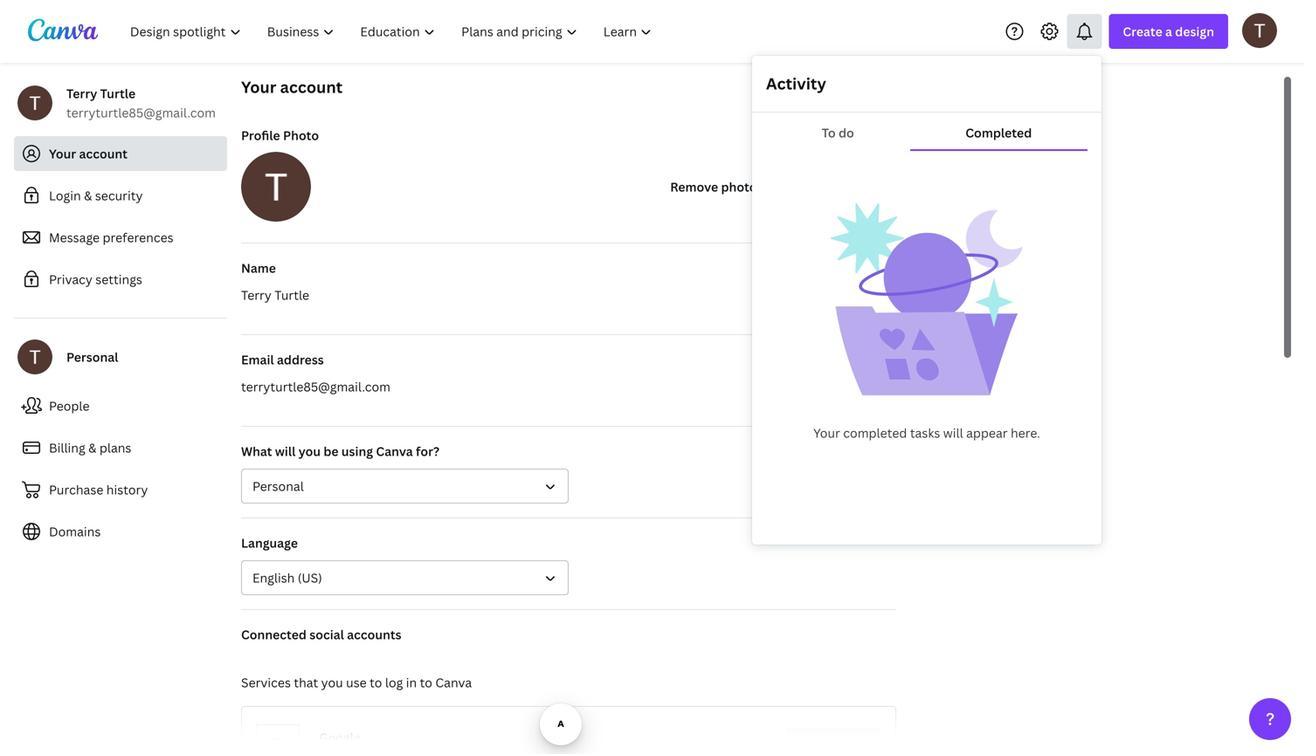 Task type: describe. For each thing, give the bounding box(es) containing it.
purchase history link
[[14, 473, 227, 508]]

Language: English (US) button
[[241, 561, 569, 596]]

billing
[[49, 440, 85, 457]]

do
[[839, 125, 854, 141]]

edit button for terryturtle85@gmail.com
[[827, 377, 896, 412]]

that
[[294, 675, 318, 692]]

use
[[346, 675, 367, 692]]

edit button for terry turtle
[[827, 286, 896, 321]]

your account link
[[14, 136, 227, 171]]

appear
[[966, 425, 1008, 442]]

what will you be using canva for?
[[241, 443, 440, 460]]

domains link
[[14, 515, 227, 550]]

using
[[342, 443, 373, 460]]

what
[[241, 443, 272, 460]]

social
[[310, 627, 344, 644]]

1 horizontal spatial account
[[280, 76, 343, 98]]

services that you use to log in to canva
[[241, 675, 472, 692]]

google disconnect
[[319, 730, 868, 754]]

disconnect button
[[786, 729, 882, 755]]

turtle for terry turtle terryturtle85@gmail.com
[[100, 85, 136, 102]]

login & security
[[49, 187, 143, 204]]

message
[[49, 229, 100, 246]]

english (us)
[[253, 570, 322, 587]]

terry turtle image
[[1242, 13, 1277, 48]]

create a design button
[[1109, 14, 1228, 49]]

log
[[385, 675, 403, 692]]

1 vertical spatial your
[[49, 145, 76, 162]]

in
[[406, 675, 417, 692]]

connected social accounts
[[241, 627, 402, 644]]

terry for terry turtle
[[241, 287, 272, 304]]

people link
[[14, 389, 227, 424]]

login & security link
[[14, 178, 227, 213]]

domains
[[49, 524, 101, 540]]

terry for terry turtle terryturtle85@gmail.com
[[66, 85, 97, 102]]

purchase
[[49, 482, 103, 498]]

your completed tasks will appear here.
[[814, 425, 1040, 442]]

to
[[822, 125, 836, 141]]

create
[[1123, 23, 1163, 40]]

privacy settings
[[49, 271, 142, 288]]

terry turtle terryturtle85@gmail.com
[[66, 85, 216, 121]]

1 to from the left
[[370, 675, 382, 692]]

address
[[277, 352, 324, 368]]

settings
[[95, 271, 142, 288]]

name
[[241, 260, 276, 277]]

completed
[[966, 125, 1032, 141]]

design
[[1175, 23, 1214, 40]]

0 vertical spatial your
[[241, 76, 276, 98]]

activity
[[766, 73, 826, 94]]

english
[[253, 570, 295, 587]]

1 vertical spatial will
[[275, 443, 296, 460]]

for?
[[416, 443, 440, 460]]

privacy
[[49, 271, 92, 288]]

security
[[95, 187, 143, 204]]

(us)
[[298, 570, 322, 587]]

people
[[49, 398, 90, 415]]

remove photo button
[[656, 170, 771, 204]]

remove photo
[[670, 179, 757, 195]]



Task type: vqa. For each thing, say whether or not it's contained in the screenshot.
Completed
yes



Task type: locate. For each thing, give the bounding box(es) containing it.
2 to from the left
[[420, 675, 432, 692]]

be
[[324, 443, 339, 460]]

your up login at the top of the page
[[49, 145, 76, 162]]

0 horizontal spatial will
[[275, 443, 296, 460]]

1 edit from the top
[[850, 295, 873, 311]]

0 vertical spatial canva
[[376, 443, 413, 460]]

your left completed
[[814, 425, 840, 442]]

you for that
[[321, 675, 343, 692]]

your account up login & security on the left top
[[49, 145, 128, 162]]

your up profile
[[241, 76, 276, 98]]

plans
[[99, 440, 131, 457]]

1 vertical spatial your account
[[49, 145, 128, 162]]

&
[[84, 187, 92, 204], [88, 440, 96, 457]]

1 vertical spatial edit button
[[827, 377, 896, 412]]

email
[[241, 352, 274, 368]]

google
[[319, 730, 361, 747]]

0 horizontal spatial terryturtle85@gmail.com
[[66, 104, 216, 121]]

& right login at the top of the page
[[84, 187, 92, 204]]

photo
[[721, 179, 757, 195]]

your account
[[241, 76, 343, 98], [49, 145, 128, 162]]

language
[[241, 535, 298, 552]]

0 vertical spatial your account
[[241, 76, 343, 98]]

0 horizontal spatial canva
[[376, 443, 413, 460]]

billing & plans
[[49, 440, 131, 457]]

will
[[943, 425, 963, 442], [275, 443, 296, 460]]

terry
[[66, 85, 97, 102], [241, 287, 272, 304]]

top level navigation element
[[119, 14, 667, 49]]

will right "tasks"
[[943, 425, 963, 442]]

to do
[[822, 125, 854, 141]]

your
[[241, 76, 276, 98], [49, 145, 76, 162], [814, 425, 840, 442]]

to right in
[[420, 675, 432, 692]]

2 edit button from the top
[[827, 377, 896, 412]]

1 vertical spatial personal
[[253, 478, 304, 495]]

account up photo
[[280, 76, 343, 98]]

terryturtle85@gmail.com up 'your account' link
[[66, 104, 216, 121]]

0 vertical spatial you
[[299, 443, 321, 460]]

tasks
[[910, 425, 940, 442]]

0 vertical spatial edit
[[850, 295, 873, 311]]

0 vertical spatial terryturtle85@gmail.com
[[66, 104, 216, 121]]

turtle for terry turtle
[[275, 287, 309, 304]]

billing & plans link
[[14, 431, 227, 466]]

profile photo
[[241, 127, 319, 144]]

personal up people
[[66, 349, 118, 366]]

1 vertical spatial terryturtle85@gmail.com
[[241, 379, 391, 395]]

1 vertical spatial account
[[79, 145, 128, 162]]

history
[[106, 482, 148, 498]]

you left use
[[321, 675, 343, 692]]

& for billing
[[88, 440, 96, 457]]

turtle
[[100, 85, 136, 102], [275, 287, 309, 304]]

2 edit from the top
[[850, 387, 873, 403]]

0 horizontal spatial account
[[79, 145, 128, 162]]

you left be
[[299, 443, 321, 460]]

& inside login & security link
[[84, 187, 92, 204]]

account
[[280, 76, 343, 98], [79, 145, 128, 162]]

canva right in
[[435, 675, 472, 692]]

2 vertical spatial your
[[814, 425, 840, 442]]

canva left for?
[[376, 443, 413, 460]]

0 horizontal spatial turtle
[[100, 85, 136, 102]]

1 vertical spatial turtle
[[275, 287, 309, 304]]

1 horizontal spatial your
[[241, 76, 276, 98]]

terry inside terry turtle terryturtle85@gmail.com
[[66, 85, 97, 102]]

turtle down name
[[275, 287, 309, 304]]

edit button
[[827, 286, 896, 321], [827, 377, 896, 412]]

to
[[370, 675, 382, 692], [420, 675, 432, 692]]

1 vertical spatial &
[[88, 440, 96, 457]]

1 horizontal spatial turtle
[[275, 287, 309, 304]]

your account up photo
[[241, 76, 343, 98]]

purchase history
[[49, 482, 148, 498]]

terry down name
[[241, 287, 272, 304]]

canva
[[376, 443, 413, 460], [435, 675, 472, 692]]

a picture of a folder opening up to show a planet, moon and stars. image
[[831, 204, 1023, 396]]

terry up 'your account' link
[[66, 85, 97, 102]]

1 horizontal spatial terry
[[241, 287, 272, 304]]

0 horizontal spatial to
[[370, 675, 382, 692]]

1 horizontal spatial to
[[420, 675, 432, 692]]

services
[[241, 675, 291, 692]]

0 horizontal spatial personal
[[66, 349, 118, 366]]

1 vertical spatial edit
[[850, 387, 873, 403]]

0 vertical spatial account
[[280, 76, 343, 98]]

you
[[299, 443, 321, 460], [321, 675, 343, 692]]

0 vertical spatial terry
[[66, 85, 97, 102]]

personal down what
[[253, 478, 304, 495]]

create a design
[[1123, 23, 1214, 40]]

personal
[[66, 349, 118, 366], [253, 478, 304, 495]]

disconnect
[[800, 738, 868, 754]]

accounts
[[347, 627, 402, 644]]

0 horizontal spatial your account
[[49, 145, 128, 162]]

account up login & security on the left top
[[79, 145, 128, 162]]

to do button
[[766, 116, 910, 149]]

1 horizontal spatial terryturtle85@gmail.com
[[241, 379, 391, 395]]

& inside the "billing & plans" link
[[88, 440, 96, 457]]

0 horizontal spatial your
[[49, 145, 76, 162]]

2 horizontal spatial your
[[814, 425, 840, 442]]

completed
[[843, 425, 907, 442]]

completed button
[[910, 116, 1088, 149]]

1 horizontal spatial your account
[[241, 76, 343, 98]]

will right what
[[275, 443, 296, 460]]

a
[[1166, 23, 1173, 40]]

& for login
[[84, 187, 92, 204]]

terry turtle
[[241, 287, 309, 304]]

profile
[[241, 127, 280, 144]]

Personal button
[[241, 469, 569, 504]]

& left plans
[[88, 440, 96, 457]]

turtle inside terry turtle terryturtle85@gmail.com
[[100, 85, 136, 102]]

edit for terry turtle
[[850, 295, 873, 311]]

terryturtle85@gmail.com
[[66, 104, 216, 121], [241, 379, 391, 395]]

privacy settings link
[[14, 262, 227, 297]]

1 horizontal spatial canva
[[435, 675, 472, 692]]

0 horizontal spatial terry
[[66, 85, 97, 102]]

you for will
[[299, 443, 321, 460]]

login
[[49, 187, 81, 204]]

0 vertical spatial personal
[[66, 349, 118, 366]]

here.
[[1011, 425, 1040, 442]]

1 vertical spatial terry
[[241, 287, 272, 304]]

1 horizontal spatial personal
[[253, 478, 304, 495]]

preferences
[[103, 229, 174, 246]]

message preferences
[[49, 229, 174, 246]]

connected
[[241, 627, 307, 644]]

edit
[[850, 295, 873, 311], [850, 387, 873, 403]]

edit for terryturtle85@gmail.com
[[850, 387, 873, 403]]

personal inside personal 'button'
[[253, 478, 304, 495]]

photo
[[283, 127, 319, 144]]

remove
[[670, 179, 718, 195]]

0 vertical spatial edit button
[[827, 286, 896, 321]]

0 vertical spatial will
[[943, 425, 963, 442]]

0 vertical spatial &
[[84, 187, 92, 204]]

1 vertical spatial you
[[321, 675, 343, 692]]

turtle up 'your account' link
[[100, 85, 136, 102]]

to left log
[[370, 675, 382, 692]]

email address
[[241, 352, 324, 368]]

1 horizontal spatial will
[[943, 425, 963, 442]]

message preferences link
[[14, 220, 227, 255]]

0 vertical spatial turtle
[[100, 85, 136, 102]]

terryturtle85@gmail.com down address
[[241, 379, 391, 395]]

1 edit button from the top
[[827, 286, 896, 321]]

1 vertical spatial canva
[[435, 675, 472, 692]]



